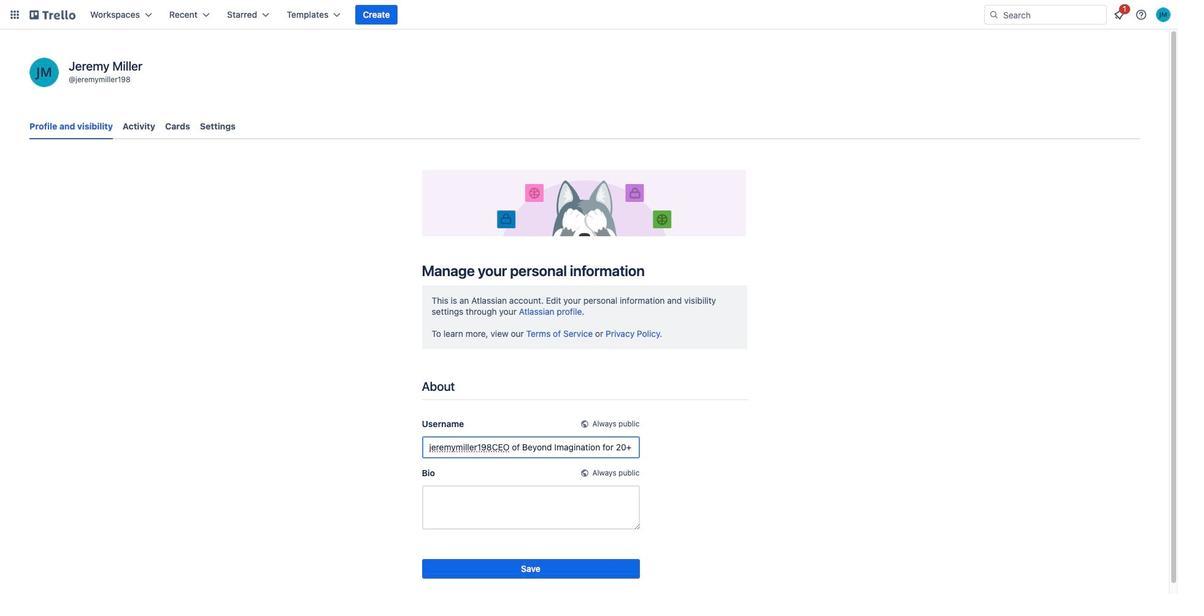 Task type: describe. For each thing, give the bounding box(es) containing it.
back to home image
[[29, 5, 76, 25]]

Search field
[[985, 5, 1108, 25]]

open information menu image
[[1136, 9, 1148, 21]]

1 horizontal spatial jeremy miller (jeremymiller198) image
[[1157, 7, 1171, 22]]

1 notification image
[[1112, 7, 1127, 22]]



Task type: locate. For each thing, give the bounding box(es) containing it.
1 vertical spatial jeremy miller (jeremymiller198) image
[[29, 58, 59, 87]]

jeremy miller (jeremymiller198) image down back to home image
[[29, 58, 59, 87]]

0 vertical spatial jeremy miller (jeremymiller198) image
[[1157, 7, 1171, 22]]

jeremy miller (jeremymiller198) image right open information menu image at the top right of page
[[1157, 7, 1171, 22]]

jeremy miller (jeremymiller198) image
[[1157, 7, 1171, 22], [29, 58, 59, 87]]

0 horizontal spatial jeremy miller (jeremymiller198) image
[[29, 58, 59, 87]]

primary element
[[0, 0, 1179, 29]]

search image
[[990, 10, 999, 20]]

None text field
[[422, 436, 640, 458], [422, 485, 640, 530], [422, 436, 640, 458], [422, 485, 640, 530]]



Task type: vqa. For each thing, say whether or not it's contained in the screenshot.
public
no



